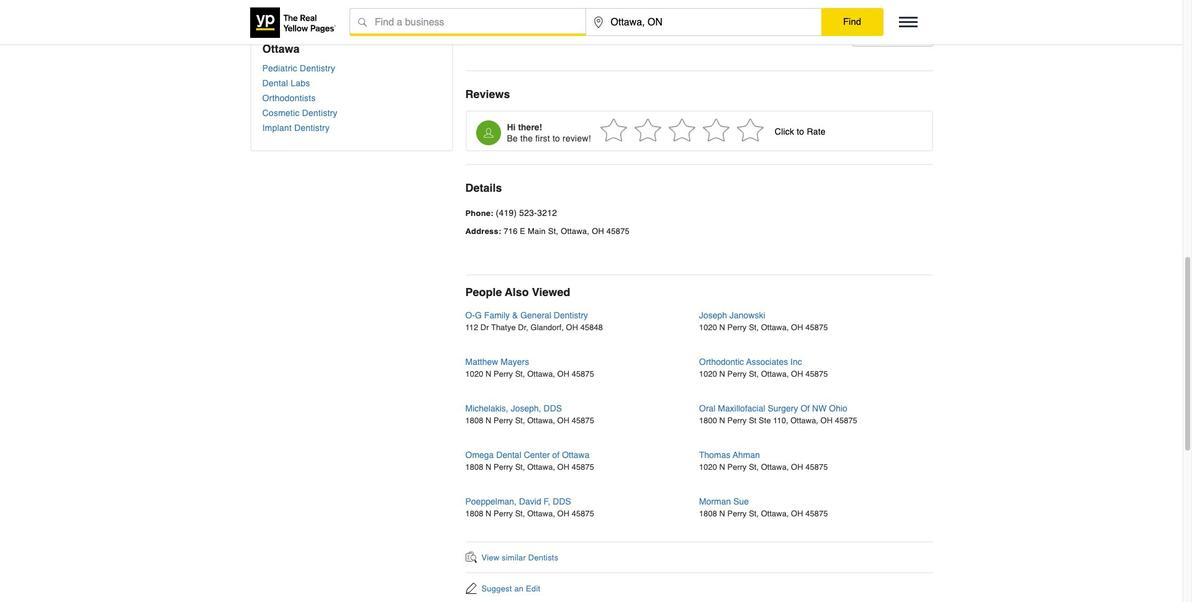Task type: describe. For each thing, give the bounding box(es) containing it.
1800
[[699, 416, 717, 425]]

n inside 'michelakis, joseph, dds 1808 n perry st, ottawa, oh 45875'
[[486, 416, 491, 425]]

matthew mayers 1020 n perry st, ottawa, oh 45875
[[465, 357, 594, 379]]

associates
[[746, 357, 788, 367]]

oh inside 'michelakis, joseph, dds 1808 n perry st, ottawa, oh 45875'
[[557, 416, 570, 425]]

family
[[484, 311, 510, 321]]

nw
[[812, 404, 827, 414]]

general
[[520, 311, 551, 321]]

types
[[292, 27, 324, 40]]

poeppelman, david f, dds 1808 n perry st, ottawa, oh 45875
[[465, 497, 594, 519]]

oh inside joseph janowski 1020 n perry st, ottawa, oh 45875
[[791, 323, 803, 332]]

morman sue 1808 n perry st, ottawa, oh 45875
[[699, 497, 828, 519]]

3
[[665, 127, 670, 137]]

thatye
[[491, 323, 516, 332]]

implant
[[262, 123, 292, 133]]

112
[[465, 323, 478, 332]]

1020 for thomas
[[699, 463, 717, 472]]

n inside orthodontic associates inc 1020 n perry st, ottawa, oh 45875
[[719, 370, 725, 379]]

dentistry up labs
[[300, 63, 335, 73]]

find
[[843, 16, 861, 27]]

dental labs link
[[262, 78, 441, 88]]

2 horizontal spatial to
[[797, 127, 804, 137]]

add
[[793, 31, 808, 41]]

45875 inside joseph janowski 1020 n perry st, ottawa, oh 45875
[[806, 323, 828, 332]]

pediatric dentistry dental labs orthodontists cosmetic dentistry implant dentistry
[[262, 63, 338, 133]]

hi
[[507, 122, 516, 132]]

1808 inside morman sue 1808 n perry st, ottawa, oh 45875
[[699, 509, 717, 519]]

photos
[[895, 31, 925, 41]]

cosmetic
[[262, 108, 300, 118]]

ottawa, inside omega dental center of ottawa 1808 n perry st, ottawa, oh 45875
[[527, 463, 555, 472]]

orthodontic
[[699, 357, 744, 367]]

more types of dental services in ottawa
[[262, 27, 437, 55]]

st, inside orthodontic associates inc 1020 n perry st, ottawa, oh 45875
[[749, 370, 759, 379]]

45875 inside poeppelman, david f, dds 1808 n perry st, ottawa, oh 45875
[[572, 509, 594, 519]]

perry inside orthodontic associates inc 1020 n perry st, ottawa, oh 45875
[[727, 370, 747, 379]]

(419)
[[496, 208, 517, 218]]

Where? text field
[[586, 9, 821, 36]]

dr
[[481, 323, 489, 332]]

45875 inside oral maxillofacial surgery of nw ohio 1800 n perry st ste 110, ottawa, oh 45875
[[835, 416, 857, 425]]

first inside the hi there! be the first to review!
[[535, 133, 550, 143]]

ottawa, right main
[[561, 227, 590, 236]]

45875 inside omega dental center of ottawa 1808 n perry st, ottawa, oh 45875
[[572, 463, 594, 472]]

orthodontic associates inc 1020 n perry st, ottawa, oh 45875
[[699, 357, 828, 379]]

&
[[512, 311, 518, 321]]

center
[[524, 450, 550, 460]]

maxillofacial
[[718, 404, 765, 414]]

ottawa, inside poeppelman, david f, dds 1808 n perry st, ottawa, oh 45875
[[527, 509, 555, 519]]

perry inside 'thomas ahman 1020 n perry st, ottawa, oh 45875'
[[727, 463, 747, 472]]

n inside the matthew mayers 1020 n perry st, ottawa, oh 45875
[[486, 370, 491, 379]]

of inside omega dental center of ottawa 1808 n perry st, ottawa, oh 45875
[[552, 450, 560, 460]]

view
[[482, 553, 499, 562]]

reviews
[[465, 88, 510, 101]]

1808 inside omega dental center of ottawa 1808 n perry st, ottawa, oh 45875
[[465, 463, 483, 472]]

st, right main
[[548, 227, 558, 236]]

ottawa inside more types of dental services in ottawa
[[262, 42, 300, 55]]

1020 for joseph
[[699, 323, 717, 332]]

f,
[[544, 497, 550, 507]]

dds inside poeppelman, david f, dds 1808 n perry st, ottawa, oh 45875
[[553, 497, 571, 507]]

716
[[504, 227, 518, 236]]

services
[[378, 27, 424, 40]]

perry inside 'michelakis, joseph, dds 1808 n perry st, ottawa, oh 45875'
[[494, 416, 513, 425]]

hi there! be the first to review!
[[507, 122, 591, 143]]

to inside the hi there! be the first to review!
[[553, 133, 560, 143]]

45875 inside orthodontic associates inc 1020 n perry st, ottawa, oh 45875
[[806, 370, 828, 379]]

surgery
[[768, 404, 798, 414]]

thomas ahman 1020 n perry st, ottawa, oh 45875
[[699, 450, 828, 472]]

n inside joseph janowski 1020 n perry st, ottawa, oh 45875
[[719, 323, 725, 332]]

morman
[[699, 497, 731, 507]]

add photos link
[[852, 24, 933, 47]]

dentistry down orthodontists
[[302, 108, 338, 118]]

the real yellow pages logo image
[[250, 7, 337, 38]]

of inside more types of dental services in ottawa
[[327, 27, 337, 40]]

people also viewed
[[465, 286, 570, 299]]

n inside morman sue 1808 n perry st, ottawa, oh 45875
[[719, 509, 725, 519]]

joseph
[[699, 311, 727, 321]]

perry inside the matthew mayers 1020 n perry st, ottawa, oh 45875
[[494, 370, 513, 379]]

st
[[749, 416, 757, 425]]

perry inside omega dental center of ottawa 1808 n perry st, ottawa, oh 45875
[[494, 463, 513, 472]]

st, inside poeppelman, david f, dds 1808 n perry st, ottawa, oh 45875
[[515, 509, 525, 519]]

oh inside orthodontic associates inc 1020 n perry st, ottawa, oh 45875
[[791, 370, 803, 379]]

janowski
[[730, 311, 765, 321]]

joseph janowski 1020 n perry st, ottawa, oh 45875
[[699, 311, 828, 332]]

perry inside joseph janowski 1020 n perry st, ottawa, oh 45875
[[727, 323, 747, 332]]

ottawa, inside joseph janowski 1020 n perry st, ottawa, oh 45875
[[761, 323, 789, 332]]

110,
[[773, 416, 788, 425]]

main
[[528, 227, 546, 236]]

click
[[775, 127, 794, 137]]

o-
[[465, 311, 475, 321]]

poeppelman,
[[465, 497, 517, 507]]

ottawa, inside the matthew mayers 1020 n perry st, ottawa, oh 45875
[[527, 370, 555, 379]]

dds inside 'michelakis, joseph, dds 1808 n perry st, ottawa, oh 45875'
[[544, 404, 562, 414]]

omega
[[465, 450, 494, 460]]

be the first to add a photo!
[[737, 31, 843, 41]]

1
[[597, 127, 602, 137]]

matthew
[[465, 357, 498, 367]]

dentists
[[528, 553, 558, 562]]

view similar dentists link
[[465, 552, 933, 563]]

address:
[[465, 227, 501, 236]]

an
[[514, 584, 524, 593]]

st, inside morman sue 1808 n perry st, ottawa, oh 45875
[[749, 509, 759, 519]]

orthodontists
[[262, 93, 316, 103]]

also
[[505, 286, 529, 299]]

ottawa, inside 'michelakis, joseph, dds 1808 n perry st, ottawa, oh 45875'
[[527, 416, 555, 425]]

ohio
[[829, 404, 848, 414]]



Task type: locate. For each thing, give the bounding box(es) containing it.
ottawa, up morman sue 1808 n perry st, ottawa, oh 45875
[[761, 463, 789, 472]]

perry down janowski
[[727, 323, 747, 332]]

ottawa down more on the top
[[262, 42, 300, 55]]

1020 down matthew
[[465, 370, 483, 379]]

st, down david
[[515, 509, 525, 519]]

1020 down orthodontic
[[699, 370, 717, 379]]

dentistry down cosmetic
[[294, 123, 330, 133]]

perry inside morman sue 1808 n perry st, ottawa, oh 45875
[[727, 509, 747, 519]]

1 horizontal spatial first
[[766, 31, 781, 41]]

similar
[[502, 553, 526, 562]]

1 vertical spatial first
[[535, 133, 550, 143]]

dentistry up 45848
[[554, 311, 588, 321]]

45875 inside 'michelakis, joseph, dds 1808 n perry st, ottawa, oh 45875'
[[572, 416, 594, 425]]

2 horizontal spatial dental
[[496, 450, 521, 460]]

1808
[[465, 416, 483, 425], [465, 463, 483, 472], [465, 509, 483, 519], [699, 509, 717, 519]]

g
[[475, 311, 482, 321]]

e
[[520, 227, 525, 236]]

ottawa, inside 'thomas ahman 1020 n perry st, ottawa, oh 45875'
[[761, 463, 789, 472]]

ottawa, inside morman sue 1808 n perry st, ottawa, oh 45875
[[761, 509, 789, 519]]

1 vertical spatial the
[[520, 133, 533, 143]]

oral
[[699, 404, 716, 414]]

people
[[465, 286, 502, 299]]

michelakis,
[[465, 404, 508, 414]]

oh inside 'thomas ahman 1020 n perry st, ottawa, oh 45875'
[[791, 463, 803, 472]]

ottawa, down of
[[791, 416, 818, 425]]

first down there! on the left top of page
[[535, 133, 550, 143]]

sue
[[734, 497, 749, 507]]

1808 inside poeppelman, david f, dds 1808 n perry st, ottawa, oh 45875
[[465, 509, 483, 519]]

45875 inside morman sue 1808 n perry st, ottawa, oh 45875
[[806, 509, 828, 519]]

n down michelakis,
[[486, 416, 491, 425]]

n down morman
[[719, 509, 725, 519]]

oral maxillofacial surgery of nw ohio 1800 n perry st ste 110, ottawa, oh 45875
[[699, 404, 857, 425]]

ottawa, down mayers
[[527, 370, 555, 379]]

address: 716 e main st, ottawa, oh 45875
[[465, 227, 630, 236]]

the
[[751, 31, 763, 41], [520, 133, 533, 143]]

michelakis, joseph, dds 1808 n perry st, ottawa, oh 45875
[[465, 404, 594, 425]]

david
[[519, 497, 541, 507]]

0 horizontal spatial be
[[507, 133, 518, 143]]

the left add
[[751, 31, 763, 41]]

be inside the hi there! be the first to review!
[[507, 133, 518, 143]]

of
[[327, 27, 337, 40], [552, 450, 560, 460]]

n inside omega dental center of ottawa 1808 n perry st, ottawa, oh 45875
[[486, 463, 491, 472]]

0 vertical spatial first
[[766, 31, 781, 41]]

45848
[[580, 323, 603, 332]]

phone: (419) 523-3212
[[465, 208, 557, 218]]

st, down 'thomas ahman 1020 n perry st, ottawa, oh 45875' at bottom
[[749, 509, 759, 519]]

1808 down michelakis,
[[465, 416, 483, 425]]

st, inside joseph janowski 1020 n perry st, ottawa, oh 45875
[[749, 323, 759, 332]]

2
[[631, 127, 636, 137]]

1020 inside the matthew mayers 1020 n perry st, ottawa, oh 45875
[[465, 370, 483, 379]]

oh inside omega dental center of ottawa 1808 n perry st, ottawa, oh 45875
[[557, 463, 570, 472]]

phone:
[[465, 209, 494, 218]]

perry down mayers
[[494, 370, 513, 379]]

add photos
[[876, 31, 925, 41]]

be left add
[[737, 31, 748, 41]]

n down orthodontic
[[719, 370, 725, 379]]

st, down mayers
[[515, 370, 525, 379]]

first
[[766, 31, 781, 41], [535, 133, 550, 143]]

n right 1800
[[719, 416, 725, 425]]

dental inside more types of dental services in ottawa
[[340, 27, 375, 40]]

the inside the hi there! be the first to review!
[[520, 133, 533, 143]]

be
[[737, 31, 748, 41], [507, 133, 518, 143]]

rate
[[807, 127, 826, 137]]

45875
[[607, 227, 630, 236], [806, 323, 828, 332], [572, 370, 594, 379], [806, 370, 828, 379], [572, 416, 594, 425], [835, 416, 857, 425], [572, 463, 594, 472], [806, 463, 828, 472], [572, 509, 594, 519], [806, 509, 828, 519]]

oh
[[592, 227, 604, 236], [566, 323, 578, 332], [791, 323, 803, 332], [557, 370, 570, 379], [791, 370, 803, 379], [557, 416, 570, 425], [821, 416, 833, 425], [557, 463, 570, 472], [791, 463, 803, 472], [557, 509, 570, 519], [791, 509, 803, 519]]

dental inside "pediatric dentistry dental labs orthodontists cosmetic dentistry implant dentistry"
[[262, 78, 288, 88]]

ottawa, down associates
[[761, 370, 789, 379]]

1 vertical spatial be
[[507, 133, 518, 143]]

to left rate
[[797, 127, 804, 137]]

dds right "joseph,"
[[544, 404, 562, 414]]

1 horizontal spatial dental
[[340, 27, 375, 40]]

of right types
[[327, 27, 337, 40]]

be down hi
[[507, 133, 518, 143]]

in
[[427, 27, 437, 40]]

st, inside 'michelakis, joseph, dds 1808 n perry st, ottawa, oh 45875'
[[515, 416, 525, 425]]

ottawa, inside oral maxillofacial surgery of nw ohio 1800 n perry st ste 110, ottawa, oh 45875
[[791, 416, 818, 425]]

perry inside oral maxillofacial surgery of nw ohio 1800 n perry st ste 110, ottawa, oh 45875
[[727, 416, 747, 425]]

0 horizontal spatial of
[[327, 27, 337, 40]]

inc
[[791, 357, 802, 367]]

0 vertical spatial the
[[751, 31, 763, 41]]

0 horizontal spatial to
[[553, 133, 560, 143]]

viewed
[[532, 286, 570, 299]]

n inside oral maxillofacial surgery of nw ohio 1800 n perry st ste 110, ottawa, oh 45875
[[719, 416, 725, 425]]

dds right the f,
[[553, 497, 571, 507]]

0 vertical spatial dds
[[544, 404, 562, 414]]

st, inside the matthew mayers 1020 n perry st, ottawa, oh 45875
[[515, 370, 525, 379]]

1 horizontal spatial the
[[751, 31, 763, 41]]

oh inside the o-g family & general dentistry 112 dr thatye dr, glandorf, oh 45848
[[566, 323, 578, 332]]

find button
[[821, 8, 883, 35]]

1 vertical spatial dental
[[262, 78, 288, 88]]

edit
[[526, 584, 540, 593]]

perry inside poeppelman, david f, dds 1808 n perry st, ottawa, oh 45875
[[494, 509, 513, 519]]

1020 down the thomas
[[699, 463, 717, 472]]

dental
[[340, 27, 375, 40], [262, 78, 288, 88], [496, 450, 521, 460]]

1808 down morman
[[699, 509, 717, 519]]

perry down ahman
[[727, 463, 747, 472]]

1808 down poeppelman,
[[465, 509, 483, 519]]

4
[[699, 127, 704, 137]]

ahman
[[733, 450, 760, 460]]

suggest an edit
[[482, 584, 540, 593]]

click to rate
[[775, 127, 826, 137]]

dds
[[544, 404, 562, 414], [553, 497, 571, 507]]

more
[[262, 27, 289, 40]]

dr,
[[518, 323, 528, 332]]

0 horizontal spatial dental
[[262, 78, 288, 88]]

0 vertical spatial dental
[[340, 27, 375, 40]]

2 vertical spatial dental
[[496, 450, 521, 460]]

ottawa,
[[561, 227, 590, 236], [761, 323, 789, 332], [527, 370, 555, 379], [761, 370, 789, 379], [527, 416, 555, 425], [791, 416, 818, 425], [527, 463, 555, 472], [761, 463, 789, 472], [527, 509, 555, 519], [761, 509, 789, 519]]

orthodontists link
[[262, 93, 441, 103]]

to left add
[[783, 31, 791, 41]]

n down joseph
[[719, 323, 725, 332]]

st, inside omega dental center of ottawa 1808 n perry st, ottawa, oh 45875
[[515, 463, 525, 472]]

oh inside morman sue 1808 n perry st, ottawa, oh 45875
[[791, 509, 803, 519]]

st, down ahman
[[749, 463, 759, 472]]

of right the center
[[552, 450, 560, 460]]

45875 inside the matthew mayers 1020 n perry st, ottawa, oh 45875
[[572, 370, 594, 379]]

gallery
[[465, 30, 503, 43]]

1 horizontal spatial ottawa
[[562, 450, 590, 460]]

st, down associates
[[749, 370, 759, 379]]

ste
[[759, 416, 771, 425]]

photo!
[[818, 31, 843, 41]]

a
[[811, 31, 815, 41]]

st, down janowski
[[749, 323, 759, 332]]

1 vertical spatial ottawa
[[562, 450, 590, 460]]

perry down 'sue'
[[727, 509, 747, 519]]

1 horizontal spatial be
[[737, 31, 748, 41]]

add
[[876, 31, 893, 41]]

perry down "omega"
[[494, 463, 513, 472]]

omega dental center of ottawa 1808 n perry st, ottawa, oh 45875
[[465, 450, 594, 472]]

view similar dentists
[[482, 553, 558, 562]]

n inside poeppelman, david f, dds 1808 n perry st, ottawa, oh 45875
[[486, 509, 491, 519]]

0 vertical spatial of
[[327, 27, 337, 40]]

cosmetic dentistry link
[[262, 108, 441, 118]]

1020 for matthew
[[465, 370, 483, 379]]

ottawa, down "joseph,"
[[527, 416, 555, 425]]

1020
[[699, 323, 717, 332], [465, 370, 483, 379], [699, 370, 717, 379], [699, 463, 717, 472]]

st, down "joseph,"
[[515, 416, 525, 425]]

oh inside the matthew mayers 1020 n perry st, ottawa, oh 45875
[[557, 370, 570, 379]]

n inside 'thomas ahman 1020 n perry st, ottawa, oh 45875'
[[719, 463, 725, 472]]

0 vertical spatial be
[[737, 31, 748, 41]]

dentistry
[[300, 63, 335, 73], [302, 108, 338, 118], [294, 123, 330, 133], [554, 311, 588, 321]]

45875 inside 'thomas ahman 1020 n perry st, ottawa, oh 45875'
[[806, 463, 828, 472]]

ottawa right the center
[[562, 450, 590, 460]]

pediatric
[[262, 63, 297, 73]]

ottawa, down the center
[[527, 463, 555, 472]]

suggest an edit link
[[465, 583, 933, 594]]

dental left the center
[[496, 450, 521, 460]]

5
[[733, 127, 738, 137]]

perry down maxillofacial on the right
[[727, 416, 747, 425]]

0 vertical spatial ottawa
[[262, 42, 300, 55]]

the down there! on the left top of page
[[520, 133, 533, 143]]

1 vertical spatial of
[[552, 450, 560, 460]]

glandorf,
[[531, 323, 564, 332]]

ottawa, down janowski
[[761, 323, 789, 332]]

dentistry inside the o-g family & general dentistry 112 dr thatye dr, glandorf, oh 45848
[[554, 311, 588, 321]]

523-
[[519, 208, 537, 218]]

n down matthew
[[486, 370, 491, 379]]

to
[[783, 31, 791, 41], [797, 127, 804, 137], [553, 133, 560, 143]]

review!
[[563, 133, 591, 143]]

of
[[801, 404, 810, 414]]

ottawa inside omega dental center of ottawa 1808 n perry st, ottawa, oh 45875
[[562, 450, 590, 460]]

labs
[[291, 78, 310, 88]]

pediatric dentistry link
[[262, 63, 441, 73]]

0 horizontal spatial the
[[520, 133, 533, 143]]

details
[[465, 181, 502, 194]]

ottawa, inside orthodontic associates inc 1020 n perry st, ottawa, oh 45875
[[761, 370, 789, 379]]

thomas
[[699, 450, 731, 460]]

oh inside oral maxillofacial surgery of nw ohio 1800 n perry st ste 110, ottawa, oh 45875
[[821, 416, 833, 425]]

o-g family & general dentistry 112 dr thatye dr, glandorf, oh 45848
[[465, 311, 603, 332]]

1020 down joseph
[[699, 323, 717, 332]]

dental up pediatric dentistry link at the left top of page
[[340, 27, 375, 40]]

n down the thomas
[[719, 463, 725, 472]]

perry down orthodontic
[[727, 370, 747, 379]]

suggest
[[482, 584, 512, 593]]

n down poeppelman,
[[486, 509, 491, 519]]

0 horizontal spatial first
[[535, 133, 550, 143]]

joseph,
[[511, 404, 541, 414]]

ottawa, down 'thomas ahman 1020 n perry st, ottawa, oh 45875' at bottom
[[761, 509, 789, 519]]

implant dentistry link
[[262, 123, 441, 133]]

1 horizontal spatial of
[[552, 450, 560, 460]]

0 horizontal spatial ottawa
[[262, 42, 300, 55]]

n
[[719, 323, 725, 332], [486, 370, 491, 379], [719, 370, 725, 379], [486, 416, 491, 425], [719, 416, 725, 425], [486, 463, 491, 472], [719, 463, 725, 472], [486, 509, 491, 519], [719, 509, 725, 519]]

st, inside 'thomas ahman 1020 n perry st, ottawa, oh 45875'
[[749, 463, 759, 472]]

first left add
[[766, 31, 781, 41]]

1020 inside joseph janowski 1020 n perry st, ottawa, oh 45875
[[699, 323, 717, 332]]

1020 inside 'thomas ahman 1020 n perry st, ottawa, oh 45875'
[[699, 463, 717, 472]]

1 horizontal spatial to
[[783, 31, 791, 41]]

perry down poeppelman,
[[494, 509, 513, 519]]

1020 inside orthodontic associates inc 1020 n perry st, ottawa, oh 45875
[[699, 370, 717, 379]]

to left review!
[[553, 133, 560, 143]]

ottawa, down the f,
[[527, 509, 555, 519]]

perry down michelakis,
[[494, 416, 513, 425]]

1 vertical spatial dds
[[553, 497, 571, 507]]

mayers
[[501, 357, 529, 367]]

1808 inside 'michelakis, joseph, dds 1808 n perry st, ottawa, oh 45875'
[[465, 416, 483, 425]]

st,
[[548, 227, 558, 236], [749, 323, 759, 332], [515, 370, 525, 379], [749, 370, 759, 379], [515, 416, 525, 425], [515, 463, 525, 472], [749, 463, 759, 472], [515, 509, 525, 519], [749, 509, 759, 519]]

dental inside omega dental center of ottawa 1808 n perry st, ottawa, oh 45875
[[496, 450, 521, 460]]

Find a business text field
[[350, 9, 585, 36]]

st, down the center
[[515, 463, 525, 472]]

n down "omega"
[[486, 463, 491, 472]]

1808 down "omega"
[[465, 463, 483, 472]]

dental down pediatric
[[262, 78, 288, 88]]

oh inside poeppelman, david f, dds 1808 n perry st, ottawa, oh 45875
[[557, 509, 570, 519]]



Task type: vqa. For each thing, say whether or not it's contained in the screenshot.


